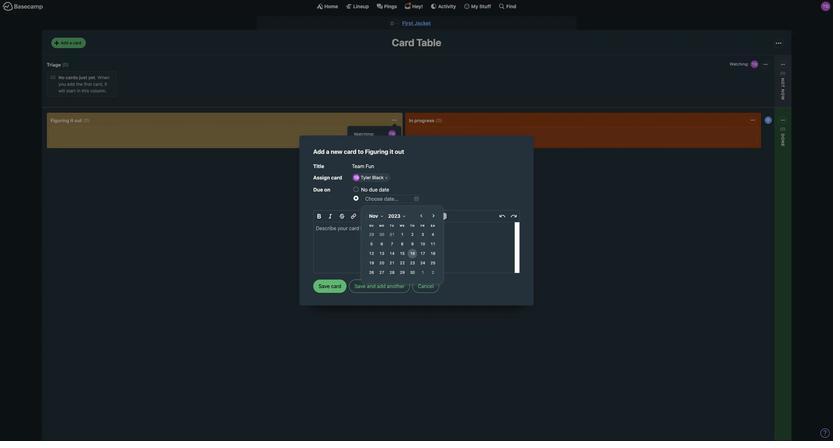 Task type: vqa. For each thing, say whether or not it's contained in the screenshot.
8 button at left
yes



Task type: locate. For each thing, give the bounding box(es) containing it.
0 horizontal spatial 30 button
[[377, 230, 387, 240]]

you
[[58, 82, 66, 87]]

1 vertical spatial no
[[361, 187, 368, 193]]

1 horizontal spatial no
[[361, 187, 368, 193]]

dialog containing nov
[[361, 203, 463, 288]]

29 button down su
[[367, 230, 377, 240]]

tyler black ×
[[361, 175, 388, 180]]

t
[[781, 85, 786, 88]]

watching: up to
[[354, 131, 375, 137]]

29 button down 22
[[398, 268, 407, 278]]

11
[[431, 242, 436, 247]]

0 vertical spatial 2 button
[[408, 230, 418, 240]]

o
[[781, 81, 786, 85], [781, 93, 786, 96], [781, 137, 786, 141]]

2 horizontal spatial add
[[354, 171, 362, 176]]

it right color it pink icon
[[390, 148, 394, 155]]

2 horizontal spatial it
[[390, 148, 394, 155]]

14
[[390, 251, 395, 256]]

table
[[417, 37, 442, 49]]

out down in
[[75, 118, 82, 123]]

card
[[392, 37, 415, 49]]

0 vertical spatial 30 button
[[377, 230, 387, 240]]

out right color it purple icon
[[395, 148, 404, 155]]

0 vertical spatial add
[[67, 82, 75, 87]]

figuring
[[51, 118, 69, 123], [365, 148, 389, 155]]

1 vertical spatial 30 button
[[408, 268, 418, 278]]

in progress link
[[409, 118, 435, 123]]

0 vertical spatial tyler black image
[[822, 2, 831, 11]]

(0) right figuring it out link
[[83, 118, 90, 123]]

add
[[61, 40, 68, 45], [313, 148, 325, 155], [354, 171, 362, 176]]

0 vertical spatial add
[[61, 40, 68, 45]]

0 horizontal spatial 1 button
[[398, 230, 407, 240]]

due on
[[313, 187, 331, 193]]

×
[[385, 175, 388, 180]]

0 horizontal spatial no
[[58, 75, 65, 80]]

dialog
[[361, 203, 463, 288]]

9
[[412, 242, 414, 247]]

o up w
[[781, 81, 786, 85]]

1 horizontal spatial 30
[[410, 270, 415, 275]]

to
[[358, 148, 364, 155]]

n down d
[[781, 141, 786, 144]]

cards
[[66, 75, 78, 80]]

1 button down we
[[398, 230, 407, 240]]

title
[[313, 163, 324, 169]]

0 vertical spatial no
[[58, 75, 65, 80]]

new
[[331, 148, 343, 155]]

o for n o t n o w
[[781, 81, 786, 85]]

1 vertical spatial 30
[[410, 270, 415, 275]]

30 button
[[377, 230, 387, 240], [408, 268, 418, 278]]

o up e
[[781, 137, 786, 141]]

18
[[431, 251, 436, 256]]

1 down we
[[401, 232, 404, 237]]

add it to the schedule? option group
[[354, 185, 520, 288]]

lineup link
[[346, 3, 369, 10]]

home link
[[317, 3, 338, 10]]

0 vertical spatial 30
[[380, 232, 385, 237]]

0 horizontal spatial tyler black image
[[388, 130, 397, 139]]

add for add a new card to figuring it out
[[313, 148, 325, 155]]

first jacket link
[[402, 20, 431, 26]]

20
[[380, 261, 385, 266]]

the
[[76, 82, 83, 87]]

29
[[369, 232, 374, 237], [400, 270, 405, 275]]

3 o from the top
[[781, 137, 786, 141]]

30 down 23 button
[[410, 270, 415, 275]]

0 vertical spatial 1
[[401, 232, 404, 237]]

tyler black image inside the main element
[[822, 2, 831, 11]]

1 horizontal spatial add
[[377, 284, 386, 289]]

no up you
[[58, 75, 65, 80]]

when
[[98, 75, 110, 80]]

2 down 25 'button'
[[432, 270, 434, 275]]

0 vertical spatial it
[[105, 82, 107, 87]]

7
[[391, 242, 394, 247]]

0 horizontal spatial figuring
[[51, 118, 69, 123]]

(0) right triage link
[[62, 62, 69, 67]]

add a card
[[61, 40, 81, 45]]

it inside . when you add the first card, it will start in this column.
[[105, 82, 107, 87]]

save and add another
[[355, 284, 405, 289]]

1 horizontal spatial 30 button
[[408, 268, 418, 278]]

0 vertical spatial 29
[[369, 232, 374, 237]]

cancel
[[418, 284, 434, 289]]

0 vertical spatial 1 button
[[398, 230, 407, 240]]

0 horizontal spatial add
[[61, 40, 68, 45]]

color it blue image
[[354, 159, 359, 164]]

1 horizontal spatial figuring
[[365, 148, 389, 155]]

fr
[[421, 224, 425, 228]]

figuring up color it brown icon
[[365, 148, 389, 155]]

0 vertical spatial o
[[781, 81, 786, 85]]

4 button
[[428, 230, 438, 240]]

1 horizontal spatial 29 button
[[398, 268, 407, 278]]

watching: left d o n e
[[743, 139, 763, 144]]

1 button down "24"
[[418, 268, 428, 278]]

0 horizontal spatial 2
[[412, 232, 414, 237]]

2 button down 25 on the right bottom of the page
[[428, 268, 438, 278]]

1 vertical spatial n
[[781, 141, 786, 144]]

4
[[432, 232, 434, 237]]

a
[[70, 40, 72, 45], [326, 148, 330, 155]]

just
[[79, 75, 87, 80]]

30 down mo
[[380, 232, 385, 237]]

n o t n o w
[[781, 78, 786, 100]]

1 horizontal spatial a
[[326, 148, 330, 155]]

0 horizontal spatial 29
[[369, 232, 374, 237]]

add
[[67, 82, 75, 87], [377, 284, 386, 289]]

0 vertical spatial n
[[781, 89, 786, 93]]

it down start
[[70, 118, 73, 123]]

add up triage (0) in the left of the page
[[61, 40, 68, 45]]

figuring down "will"
[[51, 118, 69, 123]]

None submit
[[741, 91, 786, 99], [741, 147, 786, 154], [352, 181, 397, 189], [352, 200, 397, 208], [352, 208, 397, 216], [313, 280, 347, 293], [741, 91, 786, 99], [741, 147, 786, 154], [352, 181, 397, 189], [352, 200, 397, 208], [352, 208, 397, 216], [313, 280, 347, 293]]

1 vertical spatial 29
[[400, 270, 405, 275]]

su
[[370, 224, 374, 228]]

no for no cards just yet
[[58, 75, 65, 80]]

o down the t
[[781, 93, 786, 96]]

0 vertical spatial out
[[75, 118, 82, 123]]

0 horizontal spatial out
[[75, 118, 82, 123]]

first
[[402, 20, 414, 26]]

add down the color it blue image
[[354, 171, 362, 176]]

1 horizontal spatial 1
[[422, 270, 424, 275]]

1 vertical spatial add
[[313, 148, 325, 155]]

1 vertical spatial figuring
[[365, 148, 389, 155]]

add a new card to figuring it out
[[313, 148, 404, 155]]

add a card link
[[51, 38, 86, 48]]

1 horizontal spatial 29
[[400, 270, 405, 275]]

rename
[[354, 194, 371, 199]]

18 button
[[428, 249, 438, 259]]

19 button
[[367, 259, 377, 268]]

30 button down mo
[[377, 230, 387, 240]]

this
[[82, 88, 89, 94]]

2 down th
[[412, 232, 414, 237]]

1 horizontal spatial 1 button
[[418, 268, 428, 278]]

1 vertical spatial add
[[377, 284, 386, 289]]

no up rename
[[361, 187, 368, 193]]

color it purple image
[[385, 152, 391, 157]]

add up title
[[313, 148, 325, 155]]

0 vertical spatial a
[[70, 40, 72, 45]]

6 button
[[377, 240, 387, 249]]

1 horizontal spatial out
[[395, 148, 404, 155]]

add up start
[[67, 82, 75, 87]]

hey! button
[[405, 3, 423, 10]]

0 horizontal spatial a
[[70, 40, 72, 45]]

1 down 24 button in the bottom of the page
[[422, 270, 424, 275]]

29 down su
[[369, 232, 374, 237]]

in progress (0)
[[409, 118, 442, 123]]

e
[[781, 144, 786, 147]]

1 button
[[398, 230, 407, 240], [418, 268, 428, 278]]

(0)
[[62, 62, 69, 67], [781, 71, 786, 76], [83, 118, 90, 123], [436, 118, 442, 123], [781, 126, 786, 131]]

1 vertical spatial a
[[326, 148, 330, 155]]

(0) up n
[[781, 71, 786, 76]]

n
[[781, 89, 786, 93], [781, 141, 786, 144]]

0 horizontal spatial 1
[[401, 232, 404, 237]]

d o n e
[[781, 134, 786, 147]]

30 button down 23
[[408, 268, 418, 278]]

stuff
[[480, 3, 491, 9]]

out
[[75, 118, 82, 123], [395, 148, 404, 155]]

my stuff button
[[464, 3, 491, 10]]

30
[[380, 232, 385, 237], [410, 270, 415, 275]]

it down "when"
[[105, 82, 107, 87]]

dialog inside add it to the schedule? option group
[[361, 203, 463, 288]]

another
[[387, 284, 405, 289]]

1 vertical spatial 1 button
[[418, 268, 428, 278]]

and
[[367, 284, 376, 289]]

hey!
[[413, 3, 423, 9]]

0 vertical spatial 29 button
[[367, 230, 377, 240]]

add inside the save and add another button
[[377, 284, 386, 289]]

1 horizontal spatial tyler black image
[[822, 2, 831, 11]]

1 vertical spatial out
[[395, 148, 404, 155]]

30 for the rightmost 30 'button'
[[410, 270, 415, 275]]

1 vertical spatial 2 button
[[428, 268, 438, 278]]

2 button down th
[[408, 230, 418, 240]]

activity link
[[431, 3, 456, 10]]

activity
[[438, 3, 456, 9]]

color it white image
[[354, 152, 359, 157]]

lineup
[[353, 3, 369, 9]]

0 horizontal spatial 30
[[380, 232, 385, 237]]

1 horizontal spatial add
[[313, 148, 325, 155]]

16 button
[[408, 249, 418, 259]]

1 vertical spatial 2
[[432, 270, 434, 275]]

1 horizontal spatial it
[[105, 82, 107, 87]]

option group
[[352, 150, 397, 166]]

0 horizontal spatial it
[[70, 118, 73, 123]]

29 down 22 button
[[400, 270, 405, 275]]

watching: left tyler black image
[[730, 62, 749, 67]]

tyler black image
[[822, 2, 831, 11], [388, 130, 397, 139]]

14 button
[[388, 249, 397, 259]]

8 button
[[398, 240, 407, 249]]

in
[[77, 88, 81, 94]]

1 vertical spatial o
[[781, 93, 786, 96]]

first
[[84, 82, 92, 87]]

28
[[390, 270, 395, 275]]

2 vertical spatial o
[[781, 137, 786, 141]]

1 horizontal spatial 2
[[432, 270, 434, 275]]

first jacket
[[402, 20, 431, 26]]

no inside add it to the schedule? option group
[[361, 187, 368, 193]]

home
[[325, 3, 338, 9]]

25
[[431, 261, 436, 266]]

yet
[[88, 75, 95, 80]]

add right the and
[[377, 284, 386, 289]]

1 vertical spatial 1
[[422, 270, 424, 275]]

n down the t
[[781, 89, 786, 93]]

tyler
[[361, 175, 371, 180]]

0 horizontal spatial add
[[67, 82, 75, 87]]

1 o from the top
[[781, 81, 786, 85]]

2 vertical spatial add
[[354, 171, 362, 176]]



Task type: describe. For each thing, give the bounding box(es) containing it.
triage (0)
[[47, 62, 69, 67]]

2 n from the top
[[781, 141, 786, 144]]

1 vertical spatial it
[[70, 118, 73, 123]]

cancel link
[[413, 280, 439, 293]]

card table
[[392, 37, 442, 49]]

save
[[355, 284, 366, 289]]

color it yellow image
[[360, 152, 365, 157]]

main element
[[0, 0, 834, 12]]

color it orange image
[[366, 152, 371, 157]]

my stuff
[[472, 3, 491, 9]]

find
[[507, 3, 517, 9]]

7 button
[[388, 240, 397, 249]]

0 vertical spatial figuring
[[51, 118, 69, 123]]

3 button
[[418, 230, 428, 240]]

switch accounts image
[[3, 2, 43, 11]]

color it brown image
[[366, 159, 371, 164]]

add for add card
[[354, 171, 362, 176]]

will
[[58, 88, 65, 94]]

2 o from the top
[[781, 93, 786, 96]]

color it green image
[[360, 159, 365, 164]]

22 button
[[398, 259, 407, 268]]

27
[[380, 270, 385, 275]]

date
[[379, 187, 389, 193]]

10 button
[[418, 240, 428, 249]]

0 vertical spatial 2
[[412, 232, 414, 237]]

no due date
[[361, 187, 389, 193]]

o for d o n e
[[781, 137, 786, 141]]

6
[[381, 242, 383, 247]]

figuring it out link
[[51, 118, 82, 123]]

(0) right progress
[[436, 118, 442, 123]]

1 vertical spatial watching:
[[354, 131, 375, 137]]

16
[[410, 251, 415, 256]]

22
[[400, 261, 405, 266]]

31 button
[[388, 230, 397, 240]]

1 vertical spatial 29 button
[[398, 268, 407, 278]]

n
[[781, 78, 786, 81]]

24 button
[[418, 259, 428, 268]]

on
[[324, 187, 331, 193]]

due
[[369, 187, 378, 193]]

.
[[95, 75, 96, 80]]

assign card
[[313, 175, 342, 181]]

25 button
[[428, 259, 438, 268]]

th
[[410, 224, 415, 228]]

0 horizontal spatial 29 button
[[367, 230, 377, 240]]

20 button
[[377, 259, 387, 268]]

0 horizontal spatial 2 button
[[408, 230, 418, 240]]

sa
[[431, 224, 435, 228]]

no for no due date
[[361, 187, 368, 193]]

Type a card title… text field
[[352, 161, 520, 171]]

rename link
[[352, 192, 397, 200]]

triage link
[[47, 62, 61, 67]]

17
[[420, 251, 425, 256]]

5 button
[[367, 240, 377, 249]]

find button
[[499, 3, 517, 10]]

add inside . when you add the first card, it will start in this column.
[[67, 82, 75, 87]]

mo
[[379, 224, 385, 228]]

card,
[[93, 82, 103, 87]]

tu
[[390, 224, 395, 228]]

add for add a card
[[61, 40, 68, 45]]

1 vertical spatial tyler black image
[[388, 130, 397, 139]]

31
[[390, 232, 395, 237]]

17 button
[[418, 249, 428, 259]]

23
[[410, 261, 415, 266]]

26
[[369, 270, 374, 275]]

color it red image
[[373, 152, 378, 157]]

my
[[472, 3, 479, 9]]

assign
[[313, 175, 330, 181]]

column.
[[90, 88, 107, 94]]

we
[[400, 224, 405, 228]]

12 button
[[367, 249, 377, 259]]

2 vertical spatial watching:
[[743, 139, 763, 144]]

3
[[422, 232, 424, 237]]

12
[[369, 251, 374, 256]]

a for card
[[70, 40, 72, 45]]

. when you add the first card, it will start in this column.
[[58, 75, 110, 94]]

start
[[66, 88, 76, 94]]

due
[[313, 187, 323, 193]]

Describe your card here… text field
[[314, 223, 520, 273]]

24
[[420, 261, 425, 266]]

(0) up d
[[781, 126, 786, 131]]

21 button
[[388, 259, 397, 268]]

pings button
[[377, 3, 397, 10]]

23 button
[[408, 259, 418, 268]]

× link
[[383, 175, 390, 181]]

15 button
[[398, 249, 407, 259]]

figuring it out (0)
[[51, 118, 90, 123]]

in
[[409, 118, 413, 123]]

8
[[401, 242, 404, 247]]

30 for top 30 'button'
[[380, 232, 385, 237]]

Choose date… field
[[361, 195, 423, 203]]

5
[[371, 242, 373, 247]]

2 vertical spatial it
[[390, 148, 394, 155]]

add card link
[[352, 169, 397, 177]]

0 vertical spatial watching:
[[730, 62, 749, 67]]

nov
[[369, 214, 378, 219]]

tyler black image
[[751, 60, 759, 69]]

color it pink image
[[379, 152, 384, 157]]

1 horizontal spatial 2 button
[[428, 268, 438, 278]]

13
[[380, 251, 385, 256]]

a for new
[[326, 148, 330, 155]]

1 n from the top
[[781, 89, 786, 93]]

27 button
[[377, 268, 387, 278]]

19
[[369, 261, 374, 266]]

progress
[[415, 118, 435, 123]]

11 button
[[428, 240, 438, 249]]

jacket
[[415, 20, 431, 26]]



